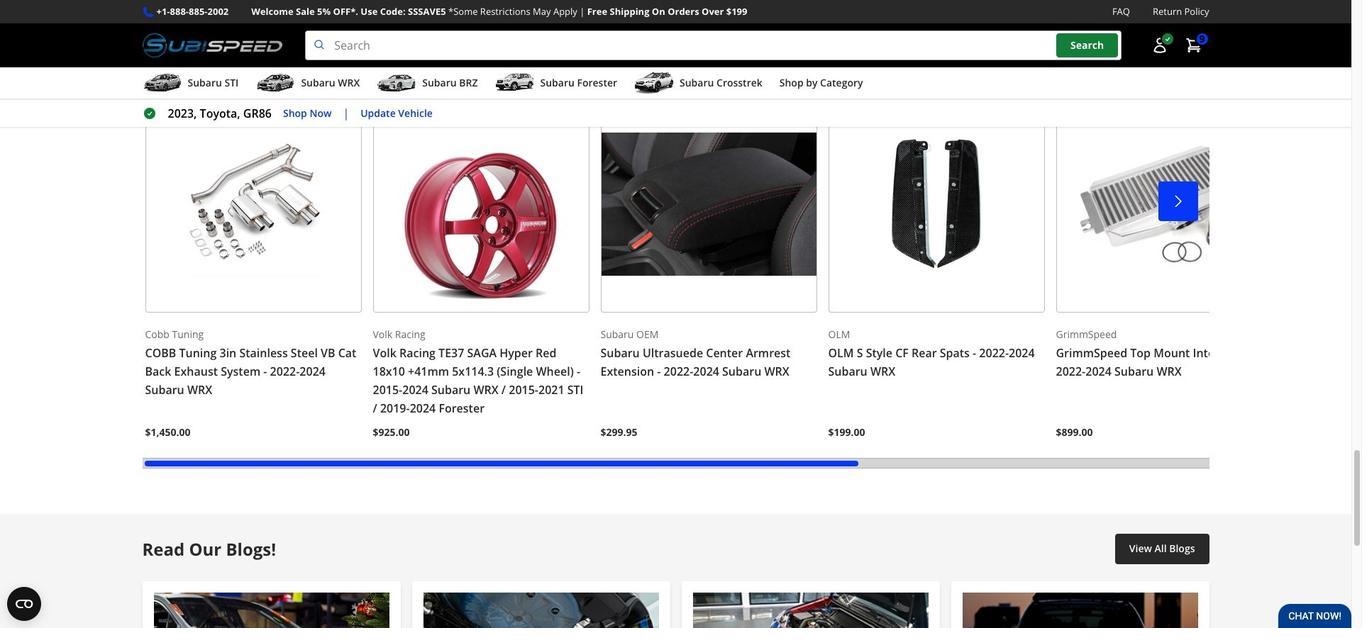 Task type: locate. For each thing, give the bounding box(es) containing it.
a subaru wrx thumbnail image image
[[256, 72, 296, 94]]

a subaru crosstrek thumbnail image image
[[635, 72, 674, 94]]

cob516100 cobb tuning 3in stainless steel vb cat back exhaust system 22+ subaru wrx, image
[[145, 96, 362, 313]]

wrx/sti engine bay image
[[693, 593, 929, 629]]

wrx/sti aftermarket light image
[[963, 593, 1198, 629]]

vlkwvdgy41ehr volk te37 saga hyper red 18x10 +41 - 2015+ wrx / 2015+ stix4, image
[[373, 96, 589, 313]]

search input field
[[305, 31, 1122, 60]]

a subaru brz thumbnail image image
[[377, 72, 417, 94]]

open widget image
[[7, 588, 41, 622]]

subj2010vc001 subaru ultrasuede center armrest extension - 2022+ subaru wrx, image
[[601, 96, 817, 313]]

wrx/sti exhaust image
[[423, 593, 659, 629]]

a subaru forester thumbnail image image
[[495, 72, 535, 94]]



Task type: vqa. For each thing, say whether or not it's contained in the screenshot.
'open widget' image
yes



Task type: describe. For each thing, give the bounding box(es) containing it.
wrx/sti interior image
[[154, 593, 389, 629]]

subispeed logo image
[[142, 31, 283, 60]]

grm113049 grimmspeed top mount intercooler 2022+ subaru wrx, image
[[1056, 96, 1273, 313]]

button image
[[1152, 37, 1169, 54]]

a subaru sti thumbnail image image
[[142, 72, 182, 94]]

olmb.47011.1 olm s style carbon fiber rear spats - 2022+ subaru wrx, image
[[829, 96, 1045, 313]]



